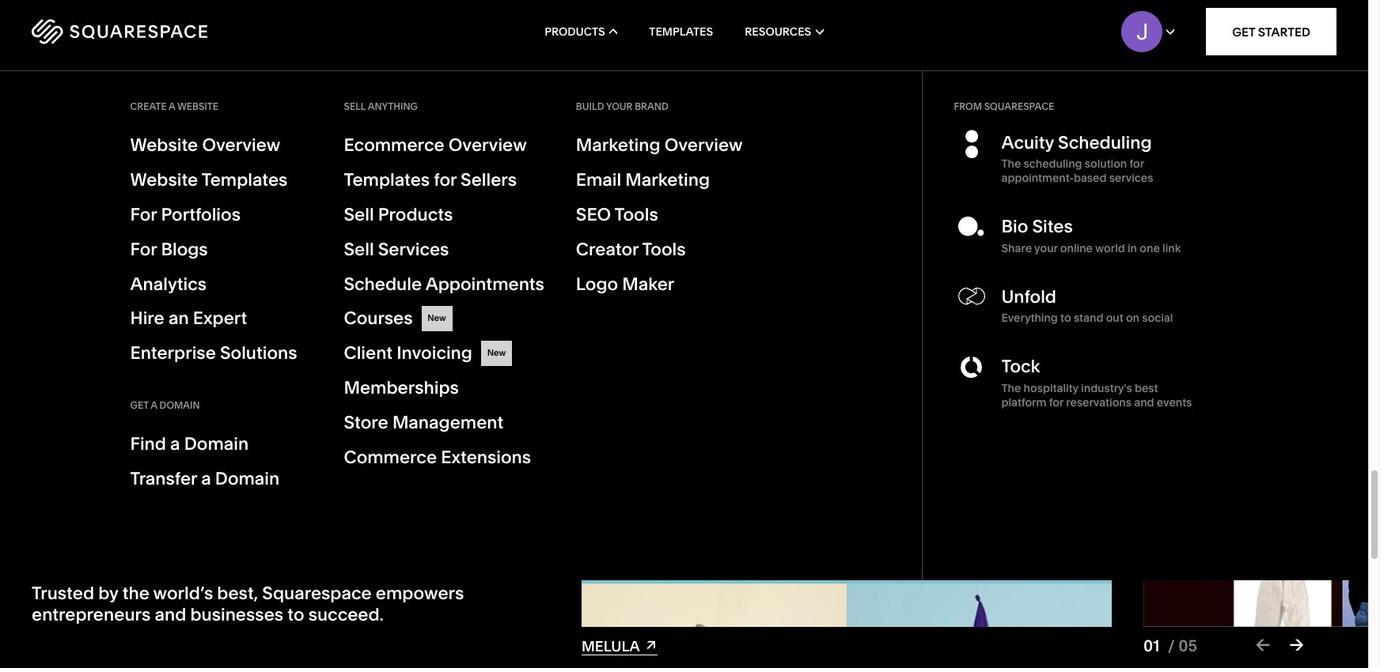 Task type: describe. For each thing, give the bounding box(es) containing it.
the inside the hospitality industry's best platform for reservations and events
[[1001, 381, 1021, 395]]

website overview
[[130, 135, 280, 156]]

blogs
[[161, 239, 208, 260]]

from squarespace
[[954, 100, 1054, 112]]

enterprise
[[130, 343, 216, 364]]

store
[[344, 412, 388, 434]]

0 horizontal spatial for
[[434, 169, 457, 191]]

brand
[[635, 100, 668, 112]]

online
[[1060, 241, 1093, 255]]

/ 05
[[1168, 637, 1197, 656]]

appointments
[[425, 273, 544, 295]]

website
[[177, 100, 218, 112]]

0 vertical spatial marketing
[[576, 135, 660, 156]]

businesses
[[190, 604, 283, 626]]

overview for marketing
[[664, 135, 743, 156]]

new for courses
[[428, 313, 446, 324]]

trusted
[[32, 583, 94, 605]]

share your online world in one link
[[1001, 241, 1181, 255]]

world
[[1095, 241, 1125, 255]]

client
[[344, 343, 392, 364]]

your for build
[[606, 100, 633, 112]]

made with squarespace
[[32, 284, 310, 382]]

transfer a domain link
[[130, 467, 312, 492]]

domain for get a domain
[[160, 400, 200, 412]]

reservations
[[1066, 395, 1132, 410]]

with
[[163, 284, 252, 338]]

email marketing
[[576, 169, 710, 191]]

anything
[[368, 100, 418, 112]]

services
[[378, 239, 449, 260]]

logo
[[576, 273, 618, 295]]

→ inside melula →
[[640, 635, 662, 656]]

hospitality
[[1024, 381, 1078, 395]]

seo
[[576, 204, 611, 225]]

enterprise solutions link
[[130, 341, 312, 367]]

tools for seo tools
[[614, 204, 658, 225]]

creator
[[576, 239, 639, 260]]

for blogs
[[130, 239, 208, 260]]

made
[[32, 284, 153, 338]]

maker
[[622, 273, 674, 295]]

sellers
[[461, 169, 517, 191]]

in
[[1128, 241, 1137, 255]]

one
[[1140, 241, 1160, 255]]

schedule appointments
[[344, 273, 544, 295]]

and inside trusted by the world's best, squarespace empowers entrepreneurs and businesses to succeed.
[[155, 604, 186, 626]]

find
[[130, 434, 166, 455]]

unfold everything to stand out on social
[[1001, 286, 1173, 325]]

scheduling
[[1058, 132, 1152, 154]]

solution
[[1085, 157, 1127, 171]]

build
[[576, 100, 604, 112]]

based
[[1074, 171, 1107, 185]]

create a website
[[130, 100, 218, 112]]

schedule appointments link
[[344, 272, 544, 297]]

squarespace logo image
[[32, 19, 207, 44]]

scheduling
[[1024, 157, 1082, 171]]

melula →
[[582, 635, 662, 656]]

transfer
[[130, 469, 197, 490]]

marketing overview
[[576, 135, 743, 156]]

ecommerce overview link
[[344, 133, 544, 158]]

bio sites
[[1001, 216, 1073, 238]]

seo tools link
[[576, 202, 758, 228]]

build your brand
[[576, 100, 668, 112]]

templates for sellers link
[[344, 168, 544, 193]]

for portfolios
[[130, 204, 241, 225]]

templates for templates
[[649, 25, 713, 39]]

a for find
[[170, 434, 180, 455]]

01
[[1143, 637, 1159, 656]]

0 horizontal spatial templates
[[202, 169, 288, 191]]

courses
[[344, 308, 413, 330]]

templates for sellers
[[344, 169, 517, 191]]

get for get started
[[1232, 24, 1255, 39]]

domain for find a domain
[[184, 434, 249, 455]]

to inside trusted by the world's best, squarespace empowers entrepreneurs and businesses to succeed.
[[287, 604, 304, 626]]

best,
[[217, 583, 258, 605]]

world's
[[153, 583, 213, 605]]

for portfolios link
[[130, 202, 312, 228]]

overview for templates
[[202, 135, 280, 156]]

/
[[1168, 637, 1175, 656]]

get started
[[1232, 24, 1310, 39]]

templates link
[[649, 0, 713, 63]]

commerce extensions link
[[344, 446, 544, 471]]

melula
[[582, 638, 640, 656]]

tools for creator tools
[[642, 239, 686, 260]]

acuity
[[1001, 132, 1054, 154]]

get a domain
[[130, 400, 200, 412]]



Task type: vqa. For each thing, say whether or not it's contained in the screenshot.
"Colton" Image
no



Task type: locate. For each thing, give the bounding box(es) containing it.
a right create
[[169, 100, 175, 112]]

1 for from the top
[[130, 204, 157, 225]]

0 vertical spatial sell
[[344, 100, 366, 112]]

1 horizontal spatial templates
[[344, 169, 430, 191]]

sell for sell anything
[[344, 100, 366, 112]]

domain down find a domain link
[[215, 469, 280, 490]]

1 vertical spatial new
[[487, 348, 506, 359]]

the down tock
[[1001, 381, 1021, 395]]

0 horizontal spatial and
[[155, 604, 186, 626]]

sell left anything
[[344, 100, 366, 112]]

succeed.
[[308, 604, 384, 626]]

extensions
[[441, 447, 531, 468]]

0 horizontal spatial overview
[[202, 135, 280, 156]]

1 horizontal spatial →
[[1289, 634, 1304, 656]]

for right solution
[[1130, 157, 1144, 171]]

sell services link
[[344, 237, 544, 262]]

products
[[545, 25, 605, 39], [378, 204, 453, 225]]

2 vertical spatial squarespace
[[262, 583, 372, 605]]

overview for for
[[448, 135, 527, 156]]

to inside unfold everything to stand out on social
[[1060, 311, 1071, 325]]

1 horizontal spatial new
[[487, 348, 506, 359]]

tools down seo tools link
[[642, 239, 686, 260]]

2 for from the top
[[130, 239, 157, 260]]

website up "for portfolios"
[[130, 169, 198, 191]]

0 vertical spatial website
[[130, 135, 198, 156]]

0 vertical spatial to
[[1060, 311, 1071, 325]]

and left events
[[1134, 395, 1154, 410]]

05
[[1178, 637, 1197, 656]]

appointment-
[[1001, 171, 1074, 185]]

trusted by the world's best, squarespace empowers entrepreneurs and businesses to succeed.
[[32, 583, 464, 626]]

0 horizontal spatial new
[[428, 313, 446, 324]]

marketing down marketing overview link
[[625, 169, 710, 191]]

squarespace inside trusted by the world's best, squarespace empowers entrepreneurs and businesses to succeed.
[[262, 583, 372, 605]]

website templates
[[130, 169, 288, 191]]

→ button
[[1289, 634, 1304, 656]]

get
[[1232, 24, 1255, 39], [130, 400, 149, 412]]

logo maker link
[[576, 272, 758, 297]]

your down sites
[[1034, 241, 1058, 255]]

products inside products button
[[545, 25, 605, 39]]

templates for templates for sellers
[[344, 169, 430, 191]]

0 horizontal spatial products
[[378, 204, 453, 225]]

overview up website templates link at left
[[202, 135, 280, 156]]

creator tools link
[[576, 237, 758, 262]]

squarespace
[[984, 100, 1054, 112], [32, 328, 310, 382], [262, 583, 372, 605]]

2 horizontal spatial for
[[1130, 157, 1144, 171]]

0 vertical spatial new
[[428, 313, 446, 324]]

for inside acuity scheduling the scheduling solution for appointment-based services
[[1130, 157, 1144, 171]]

the
[[1001, 157, 1021, 171], [1001, 381, 1021, 395]]

transfer a domain
[[130, 469, 280, 490]]

your for share
[[1034, 241, 1058, 255]]

3 overview from the left
[[664, 135, 743, 156]]

2 horizontal spatial templates
[[649, 25, 713, 39]]

ecommerce
[[344, 135, 444, 156]]

1 horizontal spatial overview
[[448, 135, 527, 156]]

video element
[[130, 0, 668, 174]]

0 vertical spatial get
[[1232, 24, 1255, 39]]

to
[[1060, 311, 1071, 325], [287, 604, 304, 626]]

hire an expert link
[[130, 307, 312, 332]]

example site from customer melula. image
[[582, 289, 1112, 627]]

1 horizontal spatial your
[[1034, 241, 1058, 255]]

1 vertical spatial tools
[[642, 239, 686, 260]]

overview up email marketing 'link'
[[664, 135, 743, 156]]

1 vertical spatial sell
[[344, 204, 374, 225]]

commerce
[[344, 447, 437, 468]]

products inside sell products link
[[378, 204, 453, 225]]

store management link
[[344, 411, 544, 436]]

website templates link
[[130, 168, 312, 193]]

sites
[[1032, 216, 1073, 238]]

0 vertical spatial the
[[1001, 157, 1021, 171]]

squarespace logo link
[[32, 19, 293, 44]]

1 vertical spatial website
[[130, 169, 198, 191]]

0 horizontal spatial your
[[606, 100, 633, 112]]

a for get
[[151, 400, 157, 412]]

2 website from the top
[[130, 169, 198, 191]]

a for transfer
[[201, 469, 211, 490]]

3 sell from the top
[[344, 239, 374, 260]]

for left blogs
[[130, 239, 157, 260]]

services
[[1109, 171, 1153, 185]]

1 horizontal spatial products
[[545, 25, 605, 39]]

1 the from the top
[[1001, 157, 1021, 171]]

stand
[[1074, 311, 1103, 325]]

0 horizontal spatial get
[[130, 400, 149, 412]]

website inside website overview link
[[130, 135, 198, 156]]

for for for blogs
[[130, 239, 157, 260]]

domain up find a domain
[[160, 400, 200, 412]]

1 vertical spatial your
[[1034, 241, 1058, 255]]

products button
[[545, 0, 617, 63]]

schedule
[[344, 273, 422, 295]]

0 vertical spatial products
[[545, 25, 605, 39]]

tock
[[1001, 356, 1040, 378]]

find a domain link
[[130, 431, 312, 459]]

1 horizontal spatial and
[[1134, 395, 1154, 410]]

1 horizontal spatial for
[[1049, 395, 1063, 410]]

website for website overview
[[130, 135, 198, 156]]

0 vertical spatial tools
[[614, 204, 658, 225]]

memberships
[[344, 378, 459, 399]]

example site from customer kallmeyer. image
[[1143, 289, 1380, 627]]

invoicing
[[397, 343, 472, 364]]

sell
[[344, 100, 366, 112], [344, 204, 374, 225], [344, 239, 374, 260]]

1 vertical spatial to
[[287, 604, 304, 626]]

a right find on the bottom of the page
[[170, 434, 180, 455]]

for right platform
[[1049, 395, 1063, 410]]

1 vertical spatial marketing
[[625, 169, 710, 191]]

overview
[[202, 135, 280, 156], [448, 135, 527, 156], [664, 135, 743, 156]]

2 vertical spatial domain
[[215, 469, 280, 490]]

memberships link
[[344, 376, 544, 401]]

hire an expert
[[130, 308, 247, 330]]

portfolios
[[161, 204, 241, 225]]

resources
[[745, 25, 811, 39]]

1 vertical spatial products
[[378, 204, 453, 225]]

1 vertical spatial domain
[[184, 434, 249, 455]]

website inside website templates link
[[130, 169, 198, 191]]

0 vertical spatial squarespace
[[984, 100, 1054, 112]]

logo maker
[[576, 273, 674, 295]]

0 horizontal spatial to
[[287, 604, 304, 626]]

marketing down build your brand on the left top of page
[[576, 135, 660, 156]]

analytics link
[[130, 272, 312, 297]]

1 vertical spatial for
[[130, 239, 157, 260]]

for for the
[[1049, 395, 1063, 410]]

an
[[168, 308, 189, 330]]

for down "ecommerce overview" link
[[434, 169, 457, 191]]

new down schedule appointments link
[[428, 313, 446, 324]]

management
[[392, 412, 503, 434]]

get started link
[[1206, 8, 1336, 55]]

for inside the hospitality industry's best platform for reservations and events
[[1049, 395, 1063, 410]]

the inside acuity scheduling the scheduling solution for appointment-based services
[[1001, 157, 1021, 171]]

marketing
[[576, 135, 660, 156], [625, 169, 710, 191]]

0 horizontal spatial →
[[640, 635, 662, 656]]

domain
[[160, 400, 200, 412], [184, 434, 249, 455], [215, 469, 280, 490]]

and right the
[[155, 604, 186, 626]]

1 horizontal spatial to
[[1060, 311, 1071, 325]]

2 horizontal spatial overview
[[664, 135, 743, 156]]

products up services
[[378, 204, 453, 225]]

to left succeed.
[[287, 604, 304, 626]]

1 horizontal spatial get
[[1232, 24, 1255, 39]]

sell up sell services
[[344, 204, 374, 225]]

a up find on the bottom of the page
[[151, 400, 157, 412]]

1 sell from the top
[[344, 100, 366, 112]]

platform
[[1001, 395, 1046, 410]]

for for for portfolios
[[130, 204, 157, 225]]

ecommerce overview
[[344, 135, 527, 156]]

2 the from the top
[[1001, 381, 1021, 395]]

→
[[1289, 634, 1304, 656], [640, 635, 662, 656]]

out
[[1106, 311, 1123, 325]]

get up find on the bottom of the page
[[130, 400, 149, 412]]

sell for sell products
[[344, 204, 374, 225]]

email marketing link
[[576, 168, 758, 193]]

0 vertical spatial for
[[130, 204, 157, 225]]

0 vertical spatial and
[[1134, 395, 1154, 410]]

and inside the hospitality industry's best platform for reservations and events
[[1134, 395, 1154, 410]]

analytics
[[130, 273, 207, 295]]

tools up creator tools
[[614, 204, 658, 225]]

seo tools
[[576, 204, 658, 225]]

to left stand
[[1060, 311, 1071, 325]]

sell for sell services
[[344, 239, 374, 260]]

enterprise solutions
[[130, 343, 297, 364]]

a for create
[[169, 100, 175, 112]]

1 vertical spatial the
[[1001, 381, 1021, 395]]

1 vertical spatial and
[[155, 604, 186, 626]]

1 vertical spatial squarespace
[[32, 328, 310, 382]]

sell services
[[344, 239, 449, 260]]

marketing overview link
[[576, 133, 758, 158]]

started
[[1258, 24, 1310, 39]]

share
[[1001, 241, 1032, 255]]

sell up the schedule on the top left of page
[[344, 239, 374, 260]]

website for website templates
[[130, 169, 198, 191]]

unfold
[[1001, 286, 1056, 308]]

domain for transfer a domain
[[215, 469, 280, 490]]

templates
[[649, 25, 713, 39], [202, 169, 288, 191], [344, 169, 430, 191]]

2 sell from the top
[[344, 204, 374, 225]]

new for client invoicing
[[487, 348, 506, 359]]

for up for blogs
[[130, 204, 157, 225]]

domain up "transfer a domain" link
[[184, 434, 249, 455]]

sell products link
[[344, 202, 544, 228]]

everything
[[1001, 311, 1058, 325]]

products up build in the left top of the page
[[545, 25, 605, 39]]

0 vertical spatial domain
[[160, 400, 200, 412]]

create
[[130, 100, 167, 112]]

0 vertical spatial your
[[606, 100, 633, 112]]

2 vertical spatial sell
[[344, 239, 374, 260]]

hire
[[130, 308, 164, 330]]

1 website from the top
[[130, 135, 198, 156]]

creator tools
[[576, 239, 686, 260]]

sell products
[[344, 204, 453, 225]]

2 overview from the left
[[448, 135, 527, 156]]

website down create a website
[[130, 135, 198, 156]]

get left started
[[1232, 24, 1255, 39]]

link
[[1162, 241, 1181, 255]]

the down acuity
[[1001, 157, 1021, 171]]

1 vertical spatial get
[[130, 400, 149, 412]]

for for acuity
[[1130, 157, 1144, 171]]

client invoicing
[[344, 343, 472, 364]]

1 overview from the left
[[202, 135, 280, 156]]

new right invoicing
[[487, 348, 506, 359]]

your right build in the left top of the page
[[606, 100, 633, 112]]

the hospitality industry's best platform for reservations and events
[[1001, 381, 1192, 410]]

empowers
[[376, 583, 464, 605]]

get for get a domain
[[130, 400, 149, 412]]

new
[[428, 313, 446, 324], [487, 348, 506, 359]]

solutions
[[220, 343, 297, 364]]

overview up sellers
[[448, 135, 527, 156]]

a down find a domain link
[[201, 469, 211, 490]]

find a domain
[[130, 434, 249, 455]]

acuity scheduling the scheduling solution for appointment-based services
[[1001, 132, 1153, 185]]

marketing inside 'link'
[[625, 169, 710, 191]]

social
[[1142, 311, 1173, 325]]

website overview link
[[130, 133, 312, 158]]



